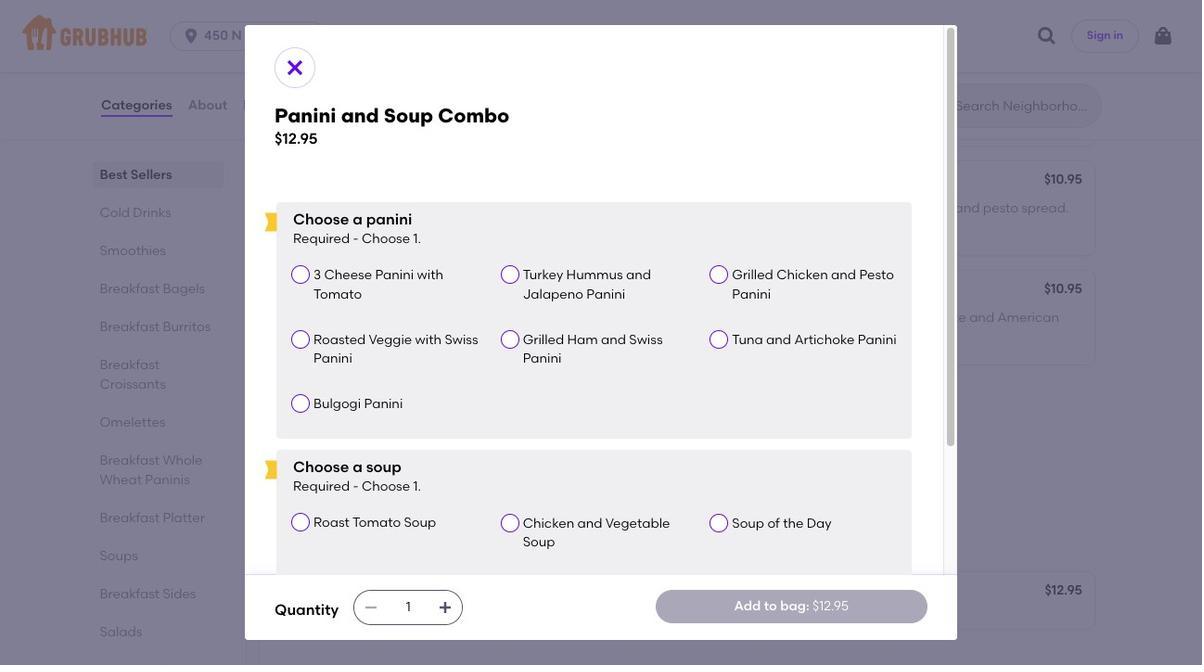 Task type: describe. For each thing, give the bounding box(es) containing it.
mustard
[[472, 310, 525, 325]]

1 horizontal spatial svg image
[[284, 57, 306, 79]]

add to bag: $12.95
[[735, 599, 850, 614]]

0 horizontal spatial svg image
[[364, 601, 379, 615]]

2 vertical spatial tomato
[[353, 516, 401, 532]]

side. inside tomatoes, swiss cheese and mustard caper sauce. served with choice of side.
[[380, 328, 409, 344]]

choose a panini required - choose 1.
[[293, 210, 421, 247]]

grilled chicken, tomatoes, pesto spread and provolone cheese. served with choice of side.
[[290, 200, 633, 235]]

side. inside the peppers, onions, mushrooms, tomatoes and pesto spread. served with choice of side.
[[843, 219, 872, 235]]

bag:
[[781, 599, 810, 614]]

breakfast for breakfast whole wheat paninis
[[100, 453, 160, 469]]

reviews
[[243, 97, 295, 113]]

dr
[[300, 28, 315, 44]]

best
[[100, 167, 128, 183]]

about
[[188, 97, 227, 113]]

roasted
[[314, 332, 366, 348]]

salad,
[[799, 310, 837, 325]]

tomatoes, for marinated beef with tomatoes, provolone cheese, onions, mushrooms, peppers and herb mayo. served with choice of side.
[[419, 419, 484, 435]]

peppers,
[[705, 200, 760, 216]]

sign in
[[1088, 29, 1124, 42]]

served inside tomatoes, jalapeno, provolone cheese and hummus. served with choice of side.
[[705, 110, 749, 125]]

provolone inside tomatoes, jalapeno, provolone cheese and hummus. served with choice of side.
[[836, 91, 899, 107]]

vegetable
[[606, 516, 671, 532]]

turkey inside turkey hummus and jalapeno panini
[[523, 268, 564, 283]]

soup
[[366, 458, 402, 476]]

tomatoes, inside the grilled chicken, tomatoes, pesto spread and provolone cheese. served with choice of side.
[[389, 200, 454, 216]]

breakfast burritos
[[100, 319, 211, 335]]

side. inside albacore tuna salad, tomatoes, artichoke and american cheese. served with choice of side.
[[894, 328, 923, 344]]

tomatoes, for grilled
[[290, 310, 355, 325]]

ham inside the grilled ham and swiss panini
[[568, 332, 598, 348]]

provolone inside marinated beef with tomatoes, provolone cheese, onions, mushrooms, peppers and herb mayo. served with choice of side.
[[487, 419, 549, 435]]

tuna
[[766, 310, 796, 325]]

provolone inside american, provolone and parmesan cheese with tomato. served with choice of side.
[[358, 91, 421, 107]]

served inside marinated beef with tomatoes, provolone cheese, onions, mushrooms, peppers and herb mayo. served with choice of side.
[[528, 438, 571, 454]]

hummus inside turkey hummus and jalapeno panini
[[567, 268, 623, 283]]

grilled paninis
[[275, 9, 417, 32]]

required for choose a panini
[[293, 231, 350, 247]]

beef
[[358, 419, 387, 435]]

cheese inside 3 cheese panini with tomato
[[324, 268, 372, 283]]

best sellers
[[100, 167, 173, 183]]

pesto inside the peppers, onions, mushrooms, tomatoes and pesto spread. served with choice of side.
[[984, 200, 1019, 216]]

of left the
[[768, 516, 780, 532]]

veggie
[[369, 332, 412, 348]]

and down the tuna
[[767, 332, 792, 348]]

cheese inside american, provolone and parmesan cheese with tomato. served with choice of side.
[[519, 91, 565, 107]]

of inside marinated beef with tomatoes, provolone cheese, onions, mushrooms, peppers and herb mayo. served with choice of side.
[[290, 457, 302, 473]]

svg image inside main navigation navigation
[[1037, 25, 1059, 47]]

breakfast whole wheat paninis
[[100, 453, 203, 488]]

and inside american, provolone and parmesan cheese with tomato. served with choice of side.
[[424, 91, 449, 107]]

with left tomato.
[[568, 91, 594, 107]]

jalapeno inside turkey hummus and jalapeno panini
[[523, 286, 584, 302]]

choose down marinated
[[293, 458, 349, 476]]

chicken inside grilled chicken and pesto panini
[[777, 268, 829, 283]]

reviews button
[[242, 72, 296, 139]]

450 n roxbury dr button
[[170, 21, 334, 51]]

sandwich
[[290, 585, 353, 601]]

tomatoes, swiss cheese and mustard caper sauce. served with choice of side.
[[290, 310, 656, 344]]

cheese inside tomatoes, jalapeno, provolone cheese and hummus. served with choice of side.
[[902, 91, 947, 107]]

wheat
[[100, 472, 142, 488]]

platter
[[163, 511, 206, 526]]

0 vertical spatial artichoke
[[787, 283, 849, 299]]

1 vertical spatial tuna
[[733, 332, 764, 348]]

herb
[[453, 438, 482, 454]]

paninis inside breakfast whole wheat paninis
[[146, 472, 191, 488]]

with up american, provolone and parmesan cheese with tomato. served with choice of side.
[[415, 64, 442, 80]]

mayo.
[[486, 438, 524, 454]]

$10.95 for peppers, onions, mushrooms, tomatoes and pesto spread. served with choice of side.
[[1045, 172, 1083, 188]]

combos
[[275, 529, 356, 553]]

spread.
[[1022, 200, 1070, 216]]

sides
[[163, 587, 197, 602]]

salads
[[100, 625, 143, 640]]

and left input item quantity "number field"
[[356, 585, 381, 601]]

side. inside tomatoes, jalapeno, provolone cheese and hummus. served with choice of side.
[[843, 110, 872, 125]]

panini inside roasted veggie with swiss panini
[[314, 351, 353, 367]]

16. bulgogi panini
[[290, 393, 401, 409]]

panini inside grilled chicken and pesto panini
[[733, 286, 771, 302]]

quantity
[[275, 602, 339, 620]]

11.
[[705, 64, 719, 80]]

roast tomato soup
[[314, 516, 436, 532]]

cheese,
[[553, 419, 601, 435]]

soup of the day
[[733, 516, 832, 532]]

side. inside the grilled chicken, tomatoes, pesto spread and provolone cheese. served with choice of side.
[[478, 219, 507, 235]]

tuna and artichoke panini
[[733, 332, 897, 348]]

panini inside 3 cheese panini with tomato
[[375, 268, 414, 283]]

14.
[[290, 283, 306, 299]]

3 cheese panini with tomato
[[314, 268, 444, 302]]

with down 'american,'
[[336, 110, 363, 125]]

of inside american, provolone and parmesan cheese with tomato. served with choice of side.
[[411, 110, 424, 125]]

burritos
[[163, 319, 211, 335]]

choose down panini
[[362, 231, 410, 247]]

sign in button
[[1072, 19, 1140, 53]]

breakfast for breakfast sides
[[100, 587, 160, 602]]

with down cheese,
[[574, 438, 600, 454]]

2 horizontal spatial svg image
[[1153, 25, 1175, 47]]

panini and soup combo $12.95
[[275, 104, 510, 148]]

1 vertical spatial artichoke
[[795, 332, 855, 348]]

soup for roast tomato soup
[[404, 516, 436, 532]]

required for choose a soup
[[293, 479, 350, 495]]

breakfast platter
[[100, 511, 206, 526]]

with inside tomatoes, swiss cheese and mustard caper sauce. served with choice of side.
[[290, 328, 316, 344]]

Input item quantity number field
[[388, 591, 429, 625]]

caper
[[528, 310, 565, 325]]

side. inside american, provolone and parmesan cheese with tomato. served with choice of side.
[[427, 110, 456, 125]]

tomatoes
[[892, 200, 952, 216]]

and inside albacore tuna salad, tomatoes, artichoke and american cheese. served with choice of side.
[[970, 310, 995, 325]]

search icon image
[[926, 95, 949, 117]]

a for panini
[[353, 210, 363, 228]]

10.
[[290, 64, 306, 80]]

smoothies
[[100, 243, 167, 259]]

0 vertical spatial ham
[[355, 283, 386, 299]]

cheese inside tomatoes, swiss cheese and mustard caper sauce. served with choice of side.
[[395, 310, 440, 325]]

served inside the peppers, onions, mushrooms, tomatoes and pesto spread. served with choice of side.
[[705, 219, 749, 235]]

with up peppers
[[390, 419, 416, 435]]

tomatoes, jalapeno, provolone cheese and hummus. served with choice of side.
[[705, 91, 1037, 125]]

16.
[[290, 393, 306, 409]]

albacore tuna salad, tomatoes, artichoke and american cheese. served with choice of side.
[[705, 310, 1060, 344]]

day
[[807, 516, 832, 532]]

breakfast for breakfast burritos
[[100, 319, 160, 335]]

1 horizontal spatial jalapeno
[[854, 64, 915, 80]]

peppers, onions, mushrooms, tomatoes and pesto spread. served with choice of side.
[[705, 200, 1070, 235]]

swiss up tomatoes, swiss cheese and mustard caper sauce. served with choice of side.
[[417, 283, 452, 299]]

10. 3 cheese panini with tomato
[[290, 64, 493, 80]]

$10.95 for tomatoes, swiss cheese and mustard caper sauce. served with choice of side.
[[629, 281, 667, 297]]

turkey hummus and jalapeno panini
[[523, 268, 652, 302]]

sign
[[1088, 29, 1112, 42]]

panini and soup combo
[[705, 585, 860, 601]]

450
[[204, 28, 228, 44]]

and inside tomatoes, jalapeno, provolone cheese and hummus. served with choice of side.
[[951, 91, 976, 107]]

onions, inside marinated beef with tomatoes, provolone cheese, onions, mushrooms, peppers and herb mayo. served with choice of side.
[[604, 419, 649, 435]]

0 vertical spatial 3
[[310, 64, 317, 80]]

1. for choose a soup
[[414, 479, 421, 495]]

breakfast for breakfast croissants
[[100, 357, 160, 373]]

and inside the peppers, onions, mushrooms, tomatoes and pesto spread. served with choice of side.
[[956, 200, 981, 216]]

tomato.
[[597, 91, 647, 107]]

categories button
[[100, 72, 173, 139]]

spread
[[495, 200, 539, 216]]

bulgogi panini
[[314, 397, 403, 413]]

grilled for grilled paninis
[[275, 9, 340, 32]]

and inside turkey hummus and jalapeno panini
[[626, 268, 652, 283]]

3 inside 3 cheese panini with tomato
[[314, 268, 321, 283]]

omelettes
[[100, 415, 166, 431]]

grilled chicken, tomatoes, pesto spread and provolone cheese. served with choice of side. button
[[278, 162, 679, 256]]

hummus.
[[979, 91, 1037, 107]]

combo for panini and soup combo
[[812, 585, 860, 601]]

choice inside american, provolone and parmesan cheese with tomato. served with choice of side.
[[366, 110, 408, 125]]

and up jalapeno,
[[826, 64, 851, 80]]

11. turkey hummus and jalapeno panini
[[705, 64, 958, 80]]

combo for panini and soup combo $12.95
[[438, 104, 510, 127]]

add
[[735, 599, 761, 614]]

1 horizontal spatial svg image
[[438, 601, 453, 615]]



Task type: vqa. For each thing, say whether or not it's contained in the screenshot.
herb
yes



Task type: locate. For each thing, give the bounding box(es) containing it.
served down peppers,
[[705, 219, 749, 235]]

provolone up mayo.
[[487, 419, 549, 435]]

chicken and vegetable soup
[[523, 516, 671, 550]]

served inside tomatoes, swiss cheese and mustard caper sauce. served with choice of side.
[[613, 310, 656, 325]]

a
[[353, 210, 363, 228], [353, 458, 363, 476]]

-
[[353, 231, 359, 247], [353, 479, 359, 495]]

tomato up parmesan
[[445, 64, 493, 80]]

and left vegetable
[[578, 516, 603, 532]]

0 vertical spatial cheese.
[[290, 219, 338, 235]]

1 vertical spatial cheese.
[[705, 328, 754, 344]]

1 horizontal spatial tomatoes,
[[705, 91, 771, 107]]

side. down parmesan
[[427, 110, 456, 125]]

choice inside the peppers, onions, mushrooms, tomatoes and pesto spread. served with choice of side.
[[781, 219, 824, 235]]

tomatoes, inside tomatoes, jalapeno, provolone cheese and hummus. served with choice of side.
[[705, 91, 771, 107]]

0 vertical spatial tuna
[[725, 283, 756, 299]]

tomatoes,
[[389, 200, 454, 216], [840, 310, 904, 325], [419, 419, 484, 435]]

of inside the peppers, onions, mushrooms, tomatoes and pesto spread. served with choice of side.
[[827, 219, 840, 235]]

0 vertical spatial jalapeno
[[854, 64, 915, 80]]

cheese up veggie
[[395, 310, 440, 325]]

and inside the grilled chicken, tomatoes, pesto spread and provolone cheese. served with choice of side.
[[542, 200, 568, 216]]

tomatoes,
[[705, 91, 771, 107], [290, 310, 355, 325]]

sandwich and soup combo
[[290, 585, 467, 601]]

served down cheese,
[[528, 438, 571, 454]]

roasted veggie with swiss panini
[[314, 332, 479, 367]]

a left panini
[[353, 210, 363, 228]]

side. down marinated
[[305, 457, 334, 473]]

artichoke
[[907, 310, 967, 325]]

american, provolone and parmesan cheese with tomato. served with choice of side.
[[290, 91, 647, 125]]

0 horizontal spatial hummus
[[567, 268, 623, 283]]

jalapeno up tomatoes, jalapeno, provolone cheese and hummus. served with choice of side. in the right of the page
[[854, 64, 915, 80]]

mushrooms, inside marinated beef with tomatoes, provolone cheese, onions, mushrooms, peppers and herb mayo. served with choice of side.
[[290, 438, 367, 454]]

1 horizontal spatial mushrooms,
[[811, 200, 889, 216]]

panini
[[372, 64, 411, 80], [918, 64, 958, 80], [275, 104, 337, 127], [375, 268, 414, 283], [455, 283, 495, 299], [852, 283, 892, 299], [587, 286, 626, 302], [733, 286, 771, 302], [858, 332, 897, 348], [314, 351, 353, 367], [523, 351, 562, 367], [361, 393, 401, 409], [364, 397, 403, 413], [705, 585, 745, 601]]

paninis
[[345, 9, 417, 32], [146, 472, 191, 488]]

with inside the peppers, onions, mushrooms, tomatoes and pesto spread. served with choice of side.
[[752, 219, 778, 235]]

0 vertical spatial 1.
[[414, 231, 421, 247]]

0 horizontal spatial turkey
[[523, 268, 564, 283]]

$12.95
[[275, 130, 318, 148], [630, 583, 667, 599], [1046, 583, 1083, 599], [813, 599, 850, 614]]

pesto left spread.
[[984, 200, 1019, 216]]

grilled left chicken,
[[290, 200, 331, 216]]

bagels
[[163, 281, 206, 297]]

to
[[765, 599, 778, 614]]

of inside albacore tuna salad, tomatoes, artichoke and american cheese. served with choice of side.
[[879, 328, 891, 344]]

6 breakfast from the top
[[100, 587, 160, 602]]

1 vertical spatial mushrooms,
[[290, 438, 367, 454]]

- up roast tomato soup
[[353, 479, 359, 495]]

and left pesto
[[832, 268, 857, 283]]

about button
[[187, 72, 228, 139]]

with down jalapeno,
[[752, 110, 778, 125]]

grilled ham and swiss panini
[[523, 332, 663, 367]]

tuna right 15.
[[725, 283, 756, 299]]

breakfast down wheat
[[100, 511, 160, 526]]

with inside albacore tuna salad, tomatoes, artichoke and american cheese. served with choice of side.
[[804, 328, 830, 344]]

1 horizontal spatial paninis
[[345, 9, 417, 32]]

soups
[[100, 549, 139, 564]]

panini
[[366, 210, 412, 228]]

1 1. from the top
[[414, 231, 421, 247]]

1. up the 14. grilled ham and swiss panini
[[414, 231, 421, 247]]

cheese. inside the grilled chicken, tomatoes, pesto spread and provolone cheese. served with choice of side.
[[290, 219, 338, 235]]

cheese. for albacore
[[705, 328, 754, 344]]

0 vertical spatial -
[[353, 231, 359, 247]]

and down sauce.
[[602, 332, 627, 348]]

$10.95 for tomatoes, jalapeno, provolone cheese and hummus. served with choice of side.
[[1045, 63, 1083, 78]]

grilled right 15.
[[733, 268, 774, 283]]

soup inside chicken and vegetable soup
[[523, 535, 555, 550]]

1 vertical spatial cheese
[[324, 268, 372, 283]]

provolone down 10. 3 cheese panini with tomato
[[358, 91, 421, 107]]

served down chicken,
[[341, 219, 385, 235]]

choice inside tomatoes, swiss cheese and mustard caper sauce. served with choice of side.
[[319, 328, 362, 344]]

chicken,
[[334, 200, 386, 216]]

0 vertical spatial hummus
[[766, 64, 823, 80]]

cheese
[[320, 64, 368, 80], [324, 268, 372, 283]]

1 vertical spatial required
[[293, 479, 350, 495]]

tomatoes, inside albacore tuna salad, tomatoes, artichoke and american cheese. served with choice of side.
[[840, 310, 904, 325]]

swiss up veggie
[[358, 310, 392, 325]]

choose down soup
[[362, 479, 410, 495]]

$10.95 up american
[[1045, 281, 1083, 297]]

grilled for grilled chicken and pesto panini
[[733, 268, 774, 283]]

with up 3 cheese panini with tomato
[[388, 219, 414, 235]]

cheese.
[[290, 219, 338, 235], [705, 328, 754, 344]]

svg image right in
[[1153, 25, 1175, 47]]

choice left veggie
[[319, 328, 362, 344]]

turkey
[[722, 64, 763, 80], [523, 268, 564, 283]]

soup for sandwich and soup combo
[[384, 585, 416, 601]]

1 vertical spatial onions,
[[604, 419, 649, 435]]

$10.95 up spread.
[[1045, 172, 1083, 188]]

cold drinks
[[100, 205, 172, 221]]

with down salad,
[[804, 328, 830, 344]]

roxbury
[[245, 28, 297, 44]]

and inside marinated beef with tomatoes, provolone cheese, onions, mushrooms, peppers and herb mayo. served with choice of side.
[[425, 438, 450, 454]]

1 vertical spatial -
[[353, 479, 359, 495]]

1 pesto from the left
[[457, 200, 492, 216]]

$10.95 up search neighborhood cafe 'search box'
[[1045, 63, 1083, 78]]

chicken
[[777, 268, 829, 283], [523, 516, 575, 532]]

1. inside choose a panini required - choose 1.
[[414, 231, 421, 247]]

2 pesto from the left
[[984, 200, 1019, 216]]

0 vertical spatial a
[[353, 210, 363, 228]]

grilled inside the grilled chicken, tomatoes, pesto spread and provolone cheese. served with choice of side.
[[290, 200, 331, 216]]

breakfast for breakfast platter
[[100, 511, 160, 526]]

jalapeno up caper
[[523, 286, 584, 302]]

1 vertical spatial tomato
[[314, 286, 362, 302]]

1 horizontal spatial pesto
[[984, 200, 1019, 216]]

of down 10. 3 cheese panini with tomato
[[411, 110, 424, 125]]

tuna
[[725, 283, 756, 299], [733, 332, 764, 348]]

and inside panini and soup combo $12.95
[[341, 104, 379, 127]]

of
[[411, 110, 424, 125], [827, 110, 840, 125], [463, 219, 475, 235], [827, 219, 840, 235], [365, 328, 377, 344], [879, 328, 891, 344], [290, 457, 302, 473], [768, 516, 780, 532]]

with down the grilled chicken, tomatoes, pesto spread and provolone cheese. served with choice of side.
[[417, 268, 444, 283]]

hummus up sauce.
[[567, 268, 623, 283]]

tomatoes, inside tomatoes, swiss cheese and mustard caper sauce. served with choice of side.
[[290, 310, 355, 325]]

cheese. inside albacore tuna salad, tomatoes, artichoke and american cheese. served with choice of side.
[[705, 328, 754, 344]]

combo inside panini and soup combo $12.95
[[438, 104, 510, 127]]

0 horizontal spatial mushrooms,
[[290, 438, 367, 454]]

breakfast up "salads"
[[100, 587, 160, 602]]

and right tomatoes
[[956, 200, 981, 216]]

2 1. from the top
[[414, 479, 421, 495]]

soup for panini and soup combo $12.95
[[384, 104, 434, 127]]

tomato inside 3 cheese panini with tomato
[[314, 286, 362, 302]]

1 vertical spatial 1.
[[414, 479, 421, 495]]

1 horizontal spatial chicken
[[777, 268, 829, 283]]

1 - from the top
[[353, 231, 359, 247]]

3 breakfast from the top
[[100, 357, 160, 373]]

a inside choose a panini required - choose 1.
[[353, 210, 363, 228]]

0 horizontal spatial pesto
[[457, 200, 492, 216]]

2 vertical spatial tomatoes,
[[419, 419, 484, 435]]

svg image inside 450 n roxbury dr 'button'
[[182, 27, 201, 45]]

1 vertical spatial chicken
[[523, 516, 575, 532]]

hummus
[[766, 64, 823, 80], [567, 268, 623, 283]]

2 required from the top
[[293, 479, 350, 495]]

svg image left sign
[[1037, 25, 1059, 47]]

pesto left spread
[[457, 200, 492, 216]]

and right spread
[[542, 200, 568, 216]]

2 horizontal spatial cheese
[[902, 91, 947, 107]]

choose
[[293, 210, 349, 228], [362, 231, 410, 247], [293, 458, 349, 476], [362, 479, 410, 495]]

1. for choose a panini
[[414, 231, 421, 247]]

grilled down caper
[[523, 332, 565, 348]]

breakfast inside breakfast croissants
[[100, 357, 160, 373]]

and left 'bag:'
[[748, 585, 774, 601]]

soup for panini and soup combo
[[777, 585, 809, 601]]

1 vertical spatial ham
[[568, 332, 598, 348]]

main navigation navigation
[[0, 0, 1203, 72]]

svg image down dr
[[284, 57, 306, 79]]

0 horizontal spatial tomatoes,
[[290, 310, 355, 325]]

choice right panini
[[417, 219, 460, 235]]

with inside roasted veggie with swiss panini
[[415, 332, 442, 348]]

american
[[998, 310, 1060, 325]]

1 vertical spatial turkey
[[523, 268, 564, 283]]

and up veggie
[[389, 283, 414, 299]]

and inside chicken and vegetable soup
[[578, 516, 603, 532]]

2 a from the top
[[353, 458, 363, 476]]

in
[[1114, 29, 1124, 42]]

grilled inside the grilled ham and swiss panini
[[523, 332, 565, 348]]

breakfast bagels
[[100, 281, 206, 297]]

panini inside turkey hummus and jalapeno panini
[[587, 286, 626, 302]]

combo
[[438, 104, 510, 127], [419, 585, 467, 601], [812, 585, 860, 601]]

choice inside tomatoes, jalapeno, provolone cheese and hummus. served with choice of side.
[[781, 110, 824, 125]]

1.
[[414, 231, 421, 247], [414, 479, 421, 495]]

a inside choose a soup required - choose 1.
[[353, 458, 363, 476]]

side. down 11. turkey hummus and jalapeno panini
[[843, 110, 872, 125]]

tomatoes, for turkey
[[705, 91, 771, 107]]

cheese right parmesan
[[519, 91, 565, 107]]

- inside choose a panini required - choose 1.
[[353, 231, 359, 247]]

chicken inside chicken and vegetable soup
[[523, 516, 575, 532]]

0 vertical spatial tomato
[[445, 64, 493, 80]]

4 breakfast from the top
[[100, 453, 160, 469]]

swiss inside the grilled ham and swiss panini
[[630, 332, 663, 348]]

with inside tomatoes, jalapeno, provolone cheese and hummus. served with choice of side.
[[752, 110, 778, 125]]

1 horizontal spatial hummus
[[766, 64, 823, 80]]

0 horizontal spatial svg image
[[182, 27, 201, 45]]

chicken left vegetable
[[523, 516, 575, 532]]

1 horizontal spatial turkey
[[722, 64, 763, 80]]

mushrooms, inside the peppers, onions, mushrooms, tomatoes and pesto spread. served with choice of side.
[[811, 200, 889, 216]]

2 breakfast from the top
[[100, 319, 160, 335]]

of down pesto
[[879, 328, 891, 344]]

0 vertical spatial paninis
[[345, 9, 417, 32]]

0 vertical spatial turkey
[[722, 64, 763, 80]]

of up grilled chicken and pesto panini
[[827, 219, 840, 235]]

grilled inside grilled chicken and pesto panini
[[733, 268, 774, 283]]

tomatoes, up herb
[[419, 419, 484, 435]]

provolone up turkey hummus and jalapeno panini
[[571, 200, 633, 216]]

tomatoes, for albacore tuna salad, tomatoes, artichoke and american cheese. served with choice of side.
[[840, 310, 904, 325]]

3
[[310, 64, 317, 80], [314, 268, 321, 283]]

choice inside marinated beef with tomatoes, provolone cheese, onions, mushrooms, peppers and herb mayo. served with choice of side.
[[604, 438, 646, 454]]

3 right 10.
[[310, 64, 317, 80]]

grilled right '14.'
[[309, 283, 352, 299]]

drinks
[[134, 205, 172, 221]]

albacore
[[705, 310, 763, 325]]

onions, inside the peppers, onions, mushrooms, tomatoes and pesto spread. served with choice of side.
[[764, 200, 808, 216]]

0 horizontal spatial cheese.
[[290, 219, 338, 235]]

0 vertical spatial tomatoes,
[[705, 91, 771, 107]]

grilled for grilled chicken, tomatoes, pesto spread and provolone cheese. served with choice of side.
[[290, 200, 331, 216]]

served inside american, provolone and parmesan cheese with tomato. served with choice of side.
[[290, 110, 333, 125]]

2 horizontal spatial svg image
[[1037, 25, 1059, 47]]

tomato
[[445, 64, 493, 80], [314, 286, 362, 302], [353, 516, 401, 532]]

breakfast inside breakfast whole wheat paninis
[[100, 453, 160, 469]]

of right panini
[[463, 219, 475, 235]]

whole
[[163, 453, 203, 469]]

required
[[293, 231, 350, 247], [293, 479, 350, 495]]

swiss
[[417, 283, 452, 299], [358, 310, 392, 325], [445, 332, 479, 348], [630, 332, 663, 348]]

0 horizontal spatial cheese
[[395, 310, 440, 325]]

jalapeno
[[854, 64, 915, 80], [523, 286, 584, 302]]

soup inside panini and soup combo $12.95
[[384, 104, 434, 127]]

served inside albacore tuna salad, tomatoes, artichoke and american cheese. served with choice of side.
[[757, 328, 800, 344]]

choice up vegetable
[[604, 438, 646, 454]]

panini inside panini and soup combo $12.95
[[275, 104, 337, 127]]

1 horizontal spatial cheese.
[[705, 328, 754, 344]]

cold
[[100, 205, 130, 221]]

side. down the 14. grilled ham and swiss panini
[[380, 328, 409, 344]]

with inside the grilled chicken, tomatoes, pesto spread and provolone cheese. served with choice of side.
[[388, 219, 414, 235]]

of down jalapeno,
[[827, 110, 840, 125]]

choice down jalapeno,
[[781, 110, 824, 125]]

of inside the grilled chicken, tomatoes, pesto spread and provolone cheese. served with choice of side.
[[463, 219, 475, 235]]

served inside the grilled chicken, tomatoes, pesto spread and provolone cheese. served with choice of side.
[[341, 219, 385, 235]]

0 vertical spatial onions,
[[764, 200, 808, 216]]

side. down artichoke
[[894, 328, 923, 344]]

- for soup
[[353, 479, 359, 495]]

required inside choose a panini required - choose 1.
[[293, 231, 350, 247]]

1 a from the top
[[353, 210, 363, 228]]

tomatoes, right chicken,
[[389, 200, 454, 216]]

1 vertical spatial paninis
[[146, 472, 191, 488]]

and left parmesan
[[424, 91, 449, 107]]

pesto inside the grilled chicken, tomatoes, pesto spread and provolone cheese. served with choice of side.
[[457, 200, 492, 216]]

with
[[415, 64, 442, 80], [568, 91, 594, 107], [336, 110, 363, 125], [752, 110, 778, 125], [388, 219, 414, 235], [752, 219, 778, 235], [417, 268, 444, 283], [290, 328, 316, 344], [804, 328, 830, 344], [415, 332, 442, 348], [390, 419, 416, 435], [574, 438, 600, 454]]

cheese. down chicken,
[[290, 219, 338, 235]]

0 vertical spatial required
[[293, 231, 350, 247]]

1 vertical spatial jalapeno
[[523, 286, 584, 302]]

and down 10. 3 cheese panini with tomato
[[341, 104, 379, 127]]

0 horizontal spatial jalapeno
[[523, 286, 584, 302]]

0 vertical spatial mushrooms,
[[811, 200, 889, 216]]

with inside 3 cheese panini with tomato
[[417, 268, 444, 283]]

1 required from the top
[[293, 231, 350, 247]]

roast
[[314, 516, 350, 532]]

soup
[[384, 104, 434, 127], [404, 516, 436, 532], [733, 516, 765, 532], [523, 535, 555, 550], [384, 585, 416, 601], [777, 585, 809, 601]]

ham down sauce.
[[568, 332, 598, 348]]

2 - from the top
[[353, 479, 359, 495]]

1 vertical spatial hummus
[[567, 268, 623, 283]]

grilled for grilled ham and swiss panini
[[523, 332, 565, 348]]

choice inside the grilled chicken, tomatoes, pesto spread and provolone cheese. served with choice of side.
[[417, 219, 460, 235]]

onions, right cheese,
[[604, 419, 649, 435]]

1 horizontal spatial onions,
[[764, 200, 808, 216]]

1 horizontal spatial ham
[[568, 332, 598, 348]]

choice inside albacore tuna salad, tomatoes, artichoke and american cheese. served with choice of side.
[[833, 328, 876, 344]]

1 vertical spatial 3
[[314, 268, 321, 283]]

breakfast for breakfast bagels
[[100, 281, 160, 297]]

15.
[[705, 283, 722, 299]]

1 horizontal spatial cheese
[[519, 91, 565, 107]]

side. up pesto
[[843, 219, 872, 235]]

turkey right 11.
[[722, 64, 763, 80]]

and left 15.
[[626, 268, 652, 283]]

parmesan
[[452, 91, 516, 107]]

required inside choose a soup required - choose 1.
[[293, 479, 350, 495]]

mushrooms,
[[811, 200, 889, 216], [290, 438, 367, 454]]

served down the tuna
[[757, 328, 800, 344]]

marinated beef with tomatoes, provolone cheese, onions, mushrooms, peppers and herb mayo. served with choice of side.
[[290, 419, 649, 473]]

0 vertical spatial tomatoes,
[[389, 200, 454, 216]]

choice down 10. 3 cheese panini with tomato
[[366, 110, 408, 125]]

choice
[[366, 110, 408, 125], [781, 110, 824, 125], [417, 219, 460, 235], [781, 219, 824, 235], [319, 328, 362, 344], [833, 328, 876, 344], [604, 438, 646, 454]]

svg image left 450
[[182, 27, 201, 45]]

0 horizontal spatial paninis
[[146, 472, 191, 488]]

svg image
[[1037, 25, 1059, 47], [364, 601, 379, 615], [438, 601, 453, 615]]

swiss inside roasted veggie with swiss panini
[[445, 332, 479, 348]]

Search Neighborhood Cafe search field
[[954, 97, 1096, 115]]

- inside choose a soup required - choose 1.
[[353, 479, 359, 495]]

1 vertical spatial tomatoes,
[[840, 310, 904, 325]]

5 breakfast from the top
[[100, 511, 160, 526]]

onions,
[[764, 200, 808, 216], [604, 419, 649, 435]]

of inside tomatoes, swiss cheese and mustard caper sauce. served with choice of side.
[[365, 328, 377, 344]]

provolone inside the grilled chicken, tomatoes, pesto spread and provolone cheese. served with choice of side.
[[571, 200, 633, 216]]

served
[[290, 110, 333, 125], [705, 110, 749, 125], [341, 219, 385, 235], [705, 219, 749, 235], [613, 310, 656, 325], [757, 328, 800, 344], [528, 438, 571, 454]]

and right artichoke
[[970, 310, 995, 325]]

panini inside the grilled ham and swiss panini
[[523, 351, 562, 367]]

breakfast down smoothies
[[100, 281, 160, 297]]

sauce.
[[568, 310, 610, 325]]

pesto
[[860, 268, 895, 283]]

the
[[784, 516, 804, 532]]

breakfast croissants
[[100, 357, 166, 393]]

and up the tuna
[[759, 283, 784, 299]]

choose left panini
[[293, 210, 349, 228]]

svg image
[[1153, 25, 1175, 47], [182, 27, 201, 45], [284, 57, 306, 79]]

and inside the grilled ham and swiss panini
[[602, 332, 627, 348]]

jalapeno,
[[774, 91, 833, 107]]

with down '14.'
[[290, 328, 316, 344]]

combo for sandwich and soup combo
[[419, 585, 467, 601]]

0 vertical spatial cheese
[[320, 64, 368, 80]]

tomatoes, down pesto
[[840, 310, 904, 325]]

provolone down 11. turkey hummus and jalapeno panini
[[836, 91, 899, 107]]

of down the 14. grilled ham and swiss panini
[[365, 328, 377, 344]]

ham up veggie
[[355, 283, 386, 299]]

tomatoes, up 'roasted'
[[290, 310, 355, 325]]

croissants
[[100, 377, 166, 393]]

marinated
[[290, 419, 355, 435]]

0 horizontal spatial ham
[[355, 283, 386, 299]]

and right search icon
[[951, 91, 976, 107]]

tomato right roast
[[353, 516, 401, 532]]

1 vertical spatial a
[[353, 458, 363, 476]]

tomatoes, inside marinated beef with tomatoes, provolone cheese, onions, mushrooms, peppers and herb mayo. served with choice of side.
[[419, 419, 484, 435]]

- for panini
[[353, 231, 359, 247]]

a for soup
[[353, 458, 363, 476]]

side. inside marinated beef with tomatoes, provolone cheese, onions, mushrooms, peppers and herb mayo. served with choice of side.
[[305, 457, 334, 473]]

peppers
[[370, 438, 422, 454]]

3 right '14.'
[[314, 268, 321, 283]]

and inside tomatoes, swiss cheese and mustard caper sauce. served with choice of side.
[[443, 310, 468, 325]]

grilled chicken and pesto panini
[[733, 268, 895, 302]]

breakfast down breakfast bagels
[[100, 319, 160, 335]]

$10.95
[[1045, 63, 1083, 78], [1045, 172, 1083, 188], [629, 281, 667, 297], [1045, 281, 1083, 297]]

and inside grilled chicken and pesto panini
[[832, 268, 857, 283]]

pesto
[[457, 200, 492, 216], [984, 200, 1019, 216]]

artichoke up salad,
[[787, 283, 849, 299]]

1 breakfast from the top
[[100, 281, 160, 297]]

1 vertical spatial tomatoes,
[[290, 310, 355, 325]]

breakfast up croissants on the bottom left of the page
[[100, 357, 160, 373]]

cheese down choose a panini required - choose 1.
[[324, 268, 372, 283]]

cheese. for grilled
[[290, 219, 338, 235]]

grilled
[[275, 9, 340, 32], [290, 200, 331, 216], [733, 268, 774, 283], [309, 283, 352, 299], [523, 332, 565, 348]]

$12.95 inside panini and soup combo $12.95
[[275, 130, 318, 148]]

1. inside choose a soup required - choose 1.
[[414, 479, 421, 495]]

american,
[[290, 91, 355, 107]]

15. tuna and artichoke panini
[[705, 283, 892, 299]]

choose a soup required - choose 1.
[[293, 458, 421, 495]]

chicken up salad,
[[777, 268, 829, 283]]

0 horizontal spatial chicken
[[523, 516, 575, 532]]

of inside tomatoes, jalapeno, provolone cheese and hummus. served with choice of side.
[[827, 110, 840, 125]]

served down 'american,'
[[290, 110, 333, 125]]

$10.95 for albacore tuna salad, tomatoes, artichoke and american cheese. served with choice of side.
[[1045, 281, 1083, 297]]

swiss inside tomatoes, swiss cheese and mustard caper sauce. served with choice of side.
[[358, 310, 392, 325]]

0 vertical spatial chicken
[[777, 268, 829, 283]]

0 horizontal spatial onions,
[[604, 419, 649, 435]]



